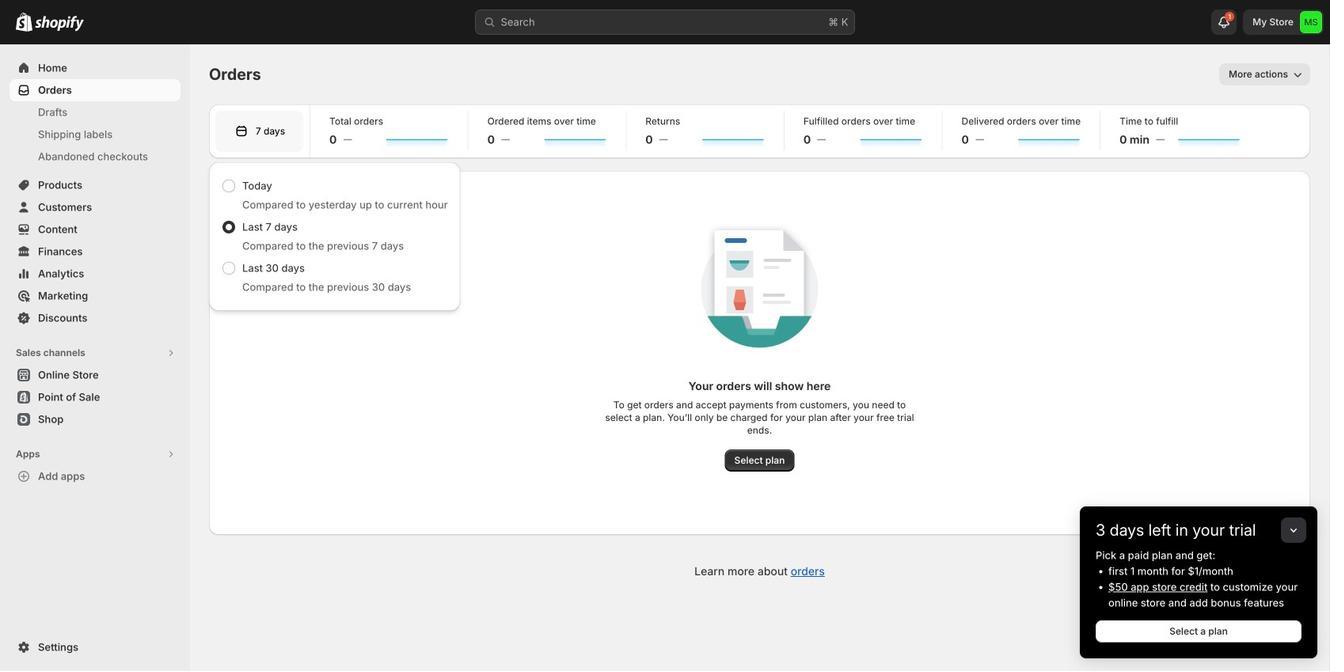 Task type: vqa. For each thing, say whether or not it's contained in the screenshot.
left Shopify image
yes



Task type: describe. For each thing, give the bounding box(es) containing it.
1 horizontal spatial shopify image
[[35, 16, 84, 31]]

0 horizontal spatial shopify image
[[16, 12, 32, 31]]



Task type: locate. For each thing, give the bounding box(es) containing it.
my store image
[[1300, 11, 1323, 33]]

shopify image
[[16, 12, 32, 31], [35, 16, 84, 31]]



